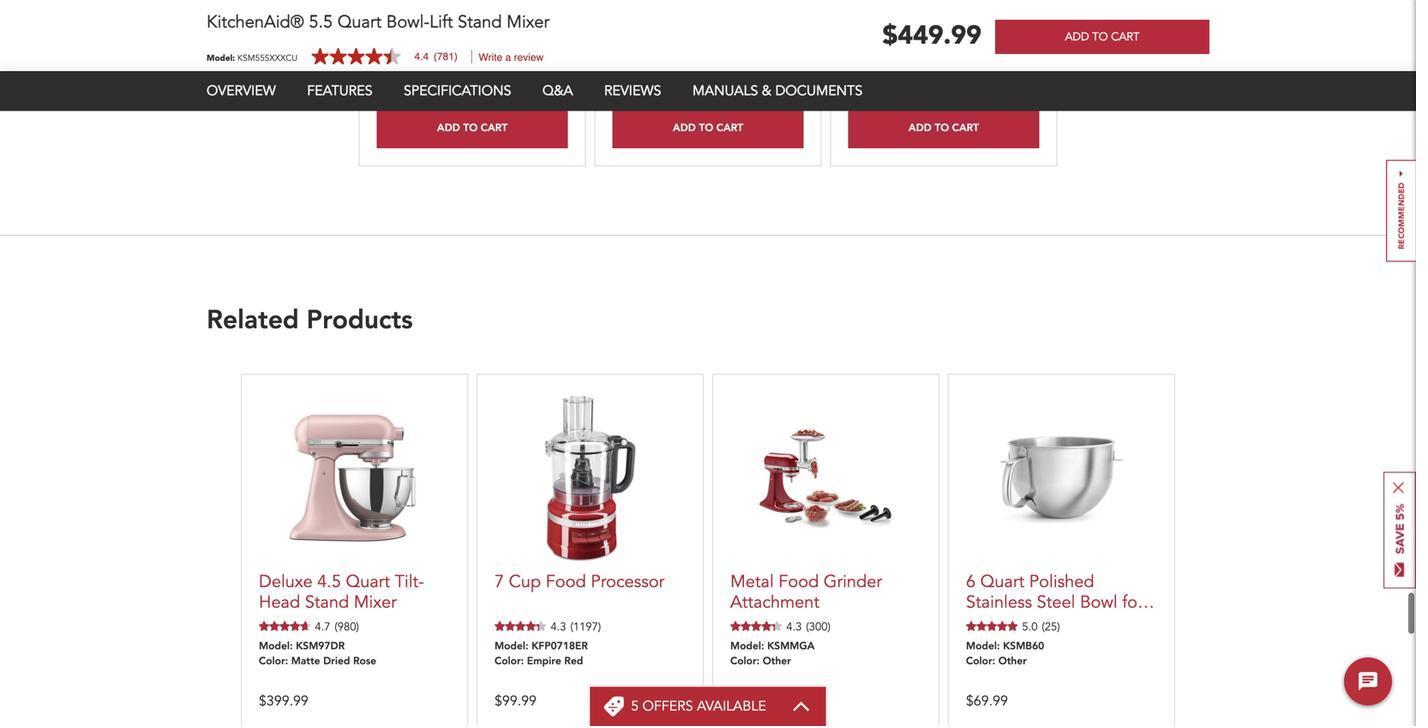 Task type: vqa. For each thing, say whether or not it's contained in the screenshot.
NOW associated with SAVE ON SELECT MAJOR APPLIANCES
no



Task type: locate. For each thing, give the bounding box(es) containing it.
color: up the $69.99
[[966, 654, 995, 667]]

$99.99 for 7 cup food processor
[[495, 692, 537, 711]]

stand up 4.7 at bottom left
[[305, 591, 349, 614]]

quart
[[337, 10, 382, 34], [346, 570, 390, 594]]

1 horizontal spatial food
[[779, 570, 819, 594]]

a
[[505, 51, 511, 63]]

model: inside model: ksmmga color: other
[[730, 639, 764, 652]]

add down the unlock
[[909, 120, 932, 134]]

food
[[546, 570, 586, 594], [779, 570, 819, 594]]

1 horizontal spatial stand
[[458, 10, 502, 34]]

stand
[[458, 10, 502, 34], [305, 591, 349, 614]]

1 horizontal spatial cart
[[716, 120, 743, 134]]

(300)
[[806, 619, 831, 635]]

3 cart from the left
[[952, 120, 979, 134]]

color: left the empire
[[495, 654, 524, 667]]

sign in to unlock lower pricing
[[848, 78, 1002, 93]]

2 food from the left
[[779, 570, 819, 594]]

color: inside model: kfp0718er color: empire red
[[495, 654, 524, 667]]

1 color: from the left
[[259, 654, 288, 667]]

other inside model: ksmmga color: other
[[763, 654, 791, 667]]

add
[[1065, 29, 1089, 45]]

processor
[[591, 570, 664, 594]]

heading containing 5
[[631, 697, 766, 716]]

1 $99.99 from the left
[[495, 692, 537, 711]]

model: up overview at the top of page
[[207, 52, 235, 64]]

color: up available
[[730, 654, 760, 667]]

model:
[[207, 52, 235, 64], [259, 639, 293, 652], [495, 639, 528, 652], [730, 639, 764, 652], [966, 639, 1000, 652]]

q&a
[[543, 81, 573, 100]]

to for third add to cart button from the left
[[935, 120, 949, 134]]

add to cart button down specifications link on the top left of the page
[[377, 107, 568, 148]]

4.3 (300)
[[786, 619, 831, 635]]

mixer
[[507, 10, 549, 34], [354, 591, 397, 614]]

$99.99 left chevron icon
[[730, 692, 772, 711]]

4.3 up 'ksmmga'
[[786, 619, 802, 635]]

add to cart for second add to cart button
[[673, 120, 743, 134]]

color: inside model: ksmmga color: other
[[730, 654, 760, 667]]

color:
[[259, 654, 288, 667], [495, 654, 524, 667], [730, 654, 760, 667], [966, 654, 995, 667]]

promo tag image
[[604, 696, 624, 717]]

model: inside model: ksm97dr color: matte dried rose
[[259, 639, 293, 652]]

2 other from the left
[[998, 654, 1027, 667]]

color: for metal food grinder attachment
[[730, 654, 760, 667]]

5.0
[[1022, 619, 1038, 635]]

to down lower
[[935, 120, 949, 134]]

to down manuals
[[699, 120, 713, 134]]

cart for second add to cart button
[[716, 120, 743, 134]]

red
[[564, 654, 583, 667]]

5
[[631, 697, 639, 716]]

0 horizontal spatial food
[[546, 570, 586, 594]]

2 4.3 from the left
[[786, 619, 802, 635]]

0 vertical spatial stand
[[458, 10, 502, 34]]

0 vertical spatial mixer
[[507, 10, 549, 34]]

quart for bowl-
[[337, 10, 382, 34]]

in
[[873, 78, 882, 93]]

food up 4.3 (300)
[[779, 570, 819, 594]]

quart right 5.5
[[337, 10, 382, 34]]

3 add to cart button from the left
[[848, 107, 1039, 148]]

write a review
[[479, 51, 544, 63]]

1 horizontal spatial add
[[673, 120, 696, 134]]

overview
[[207, 81, 276, 100]]

3 add to cart from the left
[[909, 120, 979, 134]]

model: ksm97dr color: matte dried rose
[[259, 639, 376, 667]]

1 4.3 from the left
[[551, 619, 566, 635]]

to
[[885, 78, 896, 93], [463, 120, 478, 134], [699, 120, 713, 134], [935, 120, 949, 134]]

0 horizontal spatial other
[[763, 654, 791, 667]]

cart down specifications link on the top left of the page
[[481, 120, 508, 134]]

2 horizontal spatial cart
[[952, 120, 979, 134]]

specifications link
[[404, 81, 511, 100]]

color: inside 'model: ksmb60 color: other'
[[966, 654, 995, 667]]

add to cart down lower
[[909, 120, 979, 134]]

1 horizontal spatial add to cart button
[[612, 107, 804, 148]]

3 add from the left
[[909, 120, 932, 134]]

color: for 7 cup food processor
[[495, 654, 524, 667]]

7 cup food processor
[[495, 570, 664, 594]]

other for $99.99
[[763, 654, 791, 667]]

4.7 (980)
[[315, 619, 359, 635]]

2 add to cart from the left
[[673, 120, 743, 134]]

products
[[307, 302, 413, 335]]

color: inside model: ksm97dr color: matte dried rose
[[259, 654, 288, 667]]

stand for head
[[305, 591, 349, 614]]

1 horizontal spatial add to cart
[[673, 120, 743, 134]]

$99.99
[[495, 692, 537, 711], [730, 692, 772, 711]]

color: left matte
[[259, 654, 288, 667]]

1 vertical spatial quart
[[346, 570, 390, 594]]

3 color: from the left
[[730, 654, 760, 667]]

bowl-
[[386, 10, 430, 34]]

food inside metal food grinder attachment
[[779, 570, 819, 594]]

add down manuals
[[673, 120, 696, 134]]

reviews link
[[604, 81, 661, 100]]

4.5
[[317, 570, 341, 594]]

other down ksmb60
[[998, 654, 1027, 667]]

matte
[[291, 654, 320, 667]]

4.3 (1197)
[[551, 619, 601, 635]]

0 vertical spatial quart
[[337, 10, 382, 34]]

add to cart button down manuals
[[612, 107, 804, 148]]

1 other from the left
[[763, 654, 791, 667]]

add to cart down specifications link on the top left of the page
[[437, 120, 508, 134]]

add to cart
[[437, 120, 508, 134], [673, 120, 743, 134], [909, 120, 979, 134]]

stand up write
[[458, 10, 502, 34]]

(1197)
[[570, 619, 601, 635]]

q&a link
[[543, 81, 573, 100]]

mixer up the '(980)'
[[354, 591, 397, 614]]

0 horizontal spatial stand
[[305, 591, 349, 614]]

model: up matte
[[259, 639, 293, 652]]

cart down manuals
[[716, 120, 743, 134]]

model: for deluxe 4.5 quart tilt- head stand mixer
[[259, 639, 293, 652]]

2 cart from the left
[[716, 120, 743, 134]]

review
[[514, 51, 544, 63]]

deluxe 4.5 quart tilt- head stand mixer
[[259, 570, 424, 614]]

cart for third add to cart button from the left
[[952, 120, 979, 134]]

0 horizontal spatial add to cart
[[437, 120, 508, 134]]

1 horizontal spatial other
[[998, 654, 1027, 667]]

kitchenaid®
[[207, 10, 304, 34]]

model: inside model: kfp0718er color: empire red
[[495, 639, 528, 652]]

other inside 'model: ksmb60 color: other'
[[998, 654, 1027, 667]]

add down specifications link on the top left of the page
[[437, 120, 460, 134]]

4.3
[[551, 619, 566, 635], [786, 619, 802, 635]]

2 horizontal spatial add to cart
[[909, 120, 979, 134]]

0 horizontal spatial 4.3
[[551, 619, 566, 635]]

1 horizontal spatial mixer
[[507, 10, 549, 34]]

reviews
[[604, 81, 661, 100]]

5.5
[[309, 10, 333, 34]]

close image
[[1393, 482, 1404, 493]]

food right cup in the bottom of the page
[[546, 570, 586, 594]]

other down 'ksmmga'
[[763, 654, 791, 667]]

mixer inside deluxe 4.5 quart tilt- head stand mixer
[[354, 591, 397, 614]]

4.3 up the kfp0718er
[[551, 619, 566, 635]]

0 horizontal spatial $99.99
[[495, 692, 537, 711]]

2 horizontal spatial add
[[909, 120, 932, 134]]

0 horizontal spatial cart
[[481, 120, 508, 134]]

2 horizontal spatial add to cart button
[[848, 107, 1039, 148]]

cup
[[509, 570, 541, 594]]

$399.99
[[259, 692, 308, 711]]

quart right '4.5' on the bottom
[[346, 570, 390, 594]]

cart down lower
[[952, 120, 979, 134]]

1 add to cart from the left
[[437, 120, 508, 134]]

other for $69.99
[[998, 654, 1027, 667]]

related products
[[207, 302, 413, 335]]

0 horizontal spatial add
[[437, 120, 460, 134]]

mixer up review at the left of the page
[[507, 10, 549, 34]]

quart inside deluxe 4.5 quart tilt- head stand mixer
[[346, 570, 390, 594]]

1 vertical spatial mixer
[[354, 591, 397, 614]]

stand inside deluxe 4.5 quart tilt- head stand mixer
[[305, 591, 349, 614]]

add
[[437, 120, 460, 134], [673, 120, 696, 134], [909, 120, 932, 134]]

2 $99.99 from the left
[[730, 692, 772, 711]]

(25)
[[1042, 619, 1060, 635]]

rose
[[353, 654, 376, 667]]

ksmmga
[[767, 639, 815, 652]]

cart
[[481, 120, 508, 134], [716, 120, 743, 134], [952, 120, 979, 134]]

ksmb60
[[1003, 639, 1044, 652]]

add to cart down manuals
[[673, 120, 743, 134]]

documents
[[775, 81, 863, 100]]

6 quart polished stainless steel bowl for select kitchenaid® bowl-lift stand mixers image
[[993, 429, 1130, 525]]

0 horizontal spatial add to cart button
[[377, 107, 568, 148]]

model: ksmmga color: other
[[730, 639, 815, 667]]

add to cart button
[[377, 107, 568, 148], [612, 107, 804, 148], [848, 107, 1039, 148]]

1 horizontal spatial $99.99
[[730, 692, 772, 711]]

add to cart button down lower
[[848, 107, 1039, 148]]

4.3 for cup
[[551, 619, 566, 635]]

specifications
[[404, 81, 511, 100]]

heading
[[631, 697, 766, 716]]

7
[[495, 570, 504, 594]]

to down specifications link on the top left of the page
[[463, 120, 478, 134]]

model: left 'ksmmga'
[[730, 639, 764, 652]]

1 vertical spatial stand
[[305, 591, 349, 614]]

deluxe
[[259, 570, 313, 594]]

7 cup food processor link
[[495, 570, 686, 594]]

5 offers available
[[631, 697, 766, 716]]

0 horizontal spatial mixer
[[354, 591, 397, 614]]

model: ksmb60 color: other
[[966, 639, 1044, 667]]

&
[[762, 81, 772, 100]]

$99.99 down the empire
[[495, 692, 537, 711]]

recommendations image
[[1386, 160, 1416, 262]]

other
[[763, 654, 791, 667], [998, 654, 1027, 667]]

1 cart from the left
[[481, 120, 508, 134]]

2 color: from the left
[[495, 654, 524, 667]]

1 horizontal spatial 4.3
[[786, 619, 802, 635]]

4 color: from the left
[[966, 654, 995, 667]]

model: left ksmb60
[[966, 639, 1000, 652]]

model: kfp0718er color: empire red
[[495, 639, 588, 667]]

to for third add to cart button from right
[[463, 120, 478, 134]]

model: up the empire
[[495, 639, 528, 652]]



Task type: describe. For each thing, give the bounding box(es) containing it.
model: for 7 cup food processor
[[495, 639, 528, 652]]

add to cart for third add to cart button from right
[[437, 120, 508, 134]]

deluxe 4.5 quart tilt- head stand mixer link
[[259, 570, 450, 614]]

model: ksm55sxxxcu
[[207, 52, 298, 64]]

write a review button
[[479, 51, 544, 63]]

manuals & documents link
[[692, 81, 863, 100]]

deluxe 4.5 quart tilt-head stand mixer image
[[286, 409, 423, 546]]

to
[[1092, 29, 1108, 45]]

pricing
[[967, 78, 1002, 93]]

$649.99
[[848, 29, 898, 48]]

grinder
[[824, 570, 882, 594]]

mixer for kitchenaid® 5.5 quart bowl-lift stand mixer
[[507, 10, 549, 34]]

$449.99
[[883, 18, 981, 53]]

color: for deluxe 4.5 quart tilt- head stand mixer
[[259, 654, 288, 667]]

available
[[697, 697, 766, 716]]

empire
[[527, 654, 561, 667]]

$99.99 for metal food grinder attachment
[[730, 692, 772, 711]]

metal food grinder attachment link
[[730, 570, 921, 614]]

4.3 for food
[[786, 619, 802, 635]]

lower
[[935, 78, 964, 93]]

7 cup food processor image
[[541, 392, 640, 563]]

quart for tilt-
[[346, 570, 390, 594]]

metal food grinder attachment image
[[757, 424, 894, 531]]

cart
[[1111, 29, 1140, 45]]

model: inside 'model: ksmb60 color: other'
[[966, 639, 1000, 652]]

manuals & documents
[[692, 81, 863, 100]]

features link
[[307, 81, 372, 100]]

write
[[479, 51, 502, 63]]

1 add from the left
[[437, 120, 460, 134]]

to for second add to cart button
[[699, 120, 713, 134]]

2 add to cart button from the left
[[612, 107, 804, 148]]

(781)
[[434, 51, 458, 63]]

4.4
[[414, 51, 429, 63]]

overview link
[[207, 81, 276, 100]]

attachment
[[730, 591, 820, 614]]

add to cart
[[1065, 29, 1140, 45]]

add to cart button
[[995, 20, 1209, 54]]

1 add to cart button from the left
[[377, 107, 568, 148]]

tilt-
[[395, 570, 424, 594]]

chevron icon image
[[792, 701, 811, 711]]

unlock
[[899, 78, 932, 93]]

offers
[[642, 697, 693, 716]]

cart for third add to cart button from right
[[481, 120, 508, 134]]

add to cart for third add to cart button from the left
[[909, 120, 979, 134]]

$599.99
[[377, 29, 426, 48]]

head
[[259, 591, 300, 614]]

metal food grinder attachment
[[730, 570, 882, 614]]

sign
[[848, 78, 870, 93]]

ksm97dr
[[296, 639, 345, 652]]

features
[[307, 81, 372, 100]]

to right in at top right
[[885, 78, 896, 93]]

dried
[[323, 654, 350, 667]]

mixer for deluxe 4.5 quart tilt- head stand mixer
[[354, 591, 397, 614]]

ksm55sxxxcu
[[237, 52, 298, 64]]

$69.99
[[966, 692, 1008, 711]]

5.0 (25)
[[1022, 619, 1060, 635]]

metal
[[730, 570, 774, 594]]

stand for lift
[[458, 10, 502, 34]]

2 add from the left
[[673, 120, 696, 134]]

kitchenaid® 5.5 quart bowl-lift stand mixer
[[207, 10, 549, 34]]

model: for metal food grinder attachment
[[730, 639, 764, 652]]

kfp0718er
[[532, 639, 588, 652]]

4.7
[[315, 619, 330, 635]]

1 food from the left
[[546, 570, 586, 594]]

related
[[207, 302, 299, 335]]

manuals
[[692, 81, 758, 100]]

lift
[[430, 10, 453, 34]]

4.4 (781)
[[414, 51, 458, 63]]

(980)
[[335, 619, 359, 635]]



